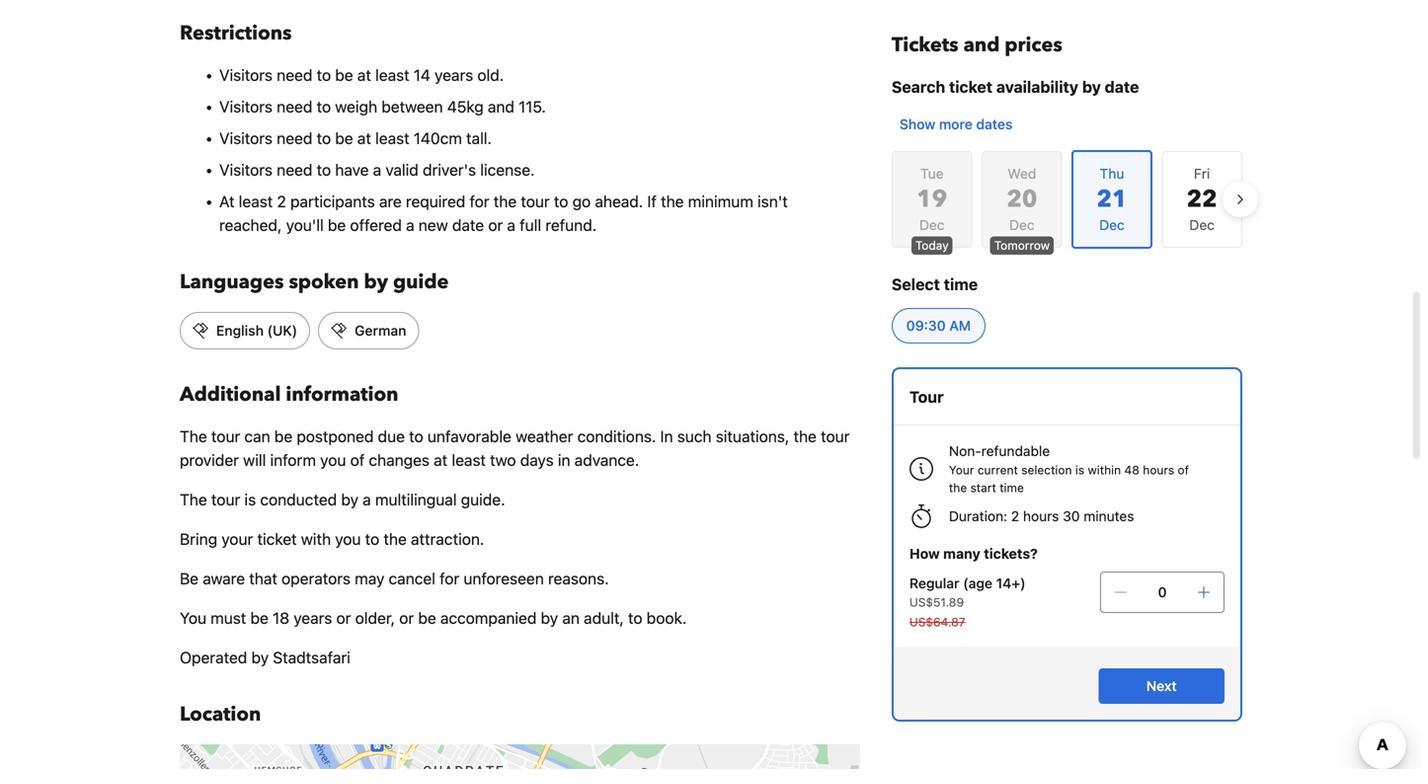 Task type: vqa. For each thing, say whether or not it's contained in the screenshot.
prices on the top right of the page
yes



Task type: describe. For each thing, give the bounding box(es) containing it.
two
[[490, 451, 516, 470]]

at
[[219, 192, 235, 211]]

regular (age 14+) us$51.89
[[910, 575, 1026, 609]]

start
[[971, 481, 996, 495]]

participants
[[290, 192, 375, 211]]

a left full
[[507, 216, 516, 235]]

1 vertical spatial is
[[244, 490, 256, 509]]

1 vertical spatial you
[[335, 530, 361, 549]]

search
[[892, 78, 945, 96]]

least inside the tour can be postponed due to unfavorable weather conditions. in such situations, the tour provider will inform you of changes at least two days in advance.
[[452, 451, 486, 470]]

be left 18
[[250, 609, 269, 628]]

languages
[[180, 269, 284, 296]]

tall.
[[466, 129, 492, 148]]

140cm
[[414, 129, 462, 148]]

minimum
[[688, 192, 754, 211]]

english
[[216, 323, 264, 339]]

the tour can be postponed due to unfavorable weather conditions. in such situations, the tour provider will inform you of changes at least two days in advance.
[[180, 427, 850, 470]]

due
[[378, 427, 405, 446]]

09:30
[[906, 318, 946, 334]]

dec inside fri 22 dec
[[1190, 217, 1215, 233]]

at for 14
[[357, 66, 371, 84]]

1 horizontal spatial 2
[[1011, 508, 1020, 524]]

availability
[[997, 78, 1079, 96]]

1 horizontal spatial or
[[399, 609, 414, 628]]

how
[[910, 546, 940, 562]]

restrictions
[[180, 20, 292, 47]]

regular
[[910, 575, 960, 592]]

full
[[520, 216, 541, 235]]

to up 'may'
[[365, 530, 379, 549]]

or inside "at least 2 participants are required for the tour to go ahead. if the minimum isn't reached, you'll be offered a new date or a full refund."
[[488, 216, 503, 235]]

additional
[[180, 381, 281, 408]]

duration:
[[949, 508, 1008, 524]]

bring
[[180, 530, 217, 549]]

in
[[558, 451, 570, 470]]

wed
[[1008, 165, 1037, 182]]

languages spoken by guide
[[180, 269, 449, 296]]

book.
[[647, 609, 687, 628]]

duration: 2 hours 30 minutes
[[949, 508, 1134, 524]]

map region
[[180, 745, 860, 769]]

conducted
[[260, 490, 337, 509]]

visitors for visitors need to be at least 140cm tall.
[[219, 129, 273, 148]]

you'll
[[286, 216, 324, 235]]

14
[[414, 66, 431, 84]]

1 vertical spatial years
[[294, 609, 332, 628]]

am
[[949, 318, 971, 334]]

1 horizontal spatial ticket
[[949, 78, 993, 96]]

current
[[978, 463, 1018, 477]]

of inside non-refundable your current selection is within 48 hours of the start time
[[1178, 463, 1189, 477]]

weigh
[[335, 97, 377, 116]]

reasons.
[[548, 569, 609, 588]]

guide.
[[461, 490, 505, 509]]

tue 19 dec today
[[915, 165, 949, 252]]

an
[[562, 609, 580, 628]]

need for visitors need to be at least 14 years old.
[[277, 66, 313, 84]]

30
[[1063, 508, 1080, 524]]

tour inside "at least 2 participants are required for the tour to go ahead. if the minimum isn't reached, you'll be offered a new date or a full refund."
[[521, 192, 550, 211]]

to inside the tour can be postponed due to unfavorable weather conditions. in such situations, the tour provider will inform you of changes at least two days in advance.
[[409, 427, 423, 446]]

older,
[[355, 609, 395, 628]]

selection
[[1022, 463, 1072, 477]]

guide
[[393, 269, 449, 296]]

be aware that operators may cancel for unforeseen reasons.
[[180, 569, 609, 588]]

the tour is conducted by a multilingual guide.
[[180, 490, 505, 509]]

22
[[1187, 183, 1218, 216]]

a left multilingual
[[363, 490, 371, 509]]

need for visitors need to have a valid driver's license.
[[277, 161, 313, 179]]

(age
[[963, 575, 993, 592]]

be down cancel
[[418, 609, 436, 628]]

to up 'visitors need to weigh between 45kg and 115.' on the top of page
[[317, 66, 331, 84]]

at for 140cm
[[357, 129, 371, 148]]

0 horizontal spatial ticket
[[257, 530, 297, 549]]

the inside the tour can be postponed due to unfavorable weather conditions. in such situations, the tour provider will inform you of changes at least two days in advance.
[[794, 427, 817, 446]]

to left have on the top left
[[317, 161, 331, 179]]

is inside non-refundable your current selection is within 48 hours of the start time
[[1076, 463, 1085, 477]]

aware
[[203, 569, 245, 588]]

refundable
[[982, 443, 1050, 459]]

with
[[301, 530, 331, 549]]

2 inside "at least 2 participants are required for the tour to go ahead. if the minimum isn't reached, you'll be offered a new date or a full refund."
[[277, 192, 286, 211]]

the for the tour is conducted by a multilingual guide.
[[180, 490, 207, 509]]

the for the tour can be postponed due to unfavorable weather conditions. in such situations, the tour provider will inform you of changes at least two days in advance.
[[180, 427, 207, 446]]

for for the
[[470, 192, 489, 211]]

(uk)
[[267, 323, 297, 339]]

more
[[939, 116, 973, 132]]

be up have on the top left
[[335, 129, 353, 148]]

hours inside non-refundable your current selection is within 48 hours of the start time
[[1143, 463, 1175, 477]]

additional information
[[180, 381, 398, 408]]

german
[[355, 323, 406, 339]]

by up bring your ticket with you to the attraction.
[[341, 490, 359, 509]]

you must be 18 years or older, or be accompanied by an adult, to book.
[[180, 609, 687, 628]]

operators
[[282, 569, 351, 588]]

days
[[520, 451, 554, 470]]

prices
[[1005, 32, 1063, 59]]

stadtsafari
[[273, 648, 350, 667]]

today
[[915, 239, 949, 252]]

within
[[1088, 463, 1121, 477]]

valid
[[386, 161, 419, 179]]

must
[[211, 609, 246, 628]]

be inside the tour can be postponed due to unfavorable weather conditions. in such situations, the tour provider will inform you of changes at least two days in advance.
[[274, 427, 293, 446]]

visitors for visitors need to weigh between 45kg and 115.
[[219, 97, 273, 116]]

are
[[379, 192, 402, 211]]

to left book.
[[628, 609, 643, 628]]

driver's
[[423, 161, 476, 179]]

a left valid
[[373, 161, 381, 179]]

fri 22 dec
[[1187, 165, 1218, 233]]

inform
[[270, 451, 316, 470]]

tomorrow
[[994, 239, 1050, 252]]

select time
[[892, 275, 978, 294]]

by left an
[[541, 609, 558, 628]]

ahead.
[[595, 192, 643, 211]]

information
[[286, 381, 398, 408]]

have
[[335, 161, 369, 179]]

tour up provider
[[211, 427, 240, 446]]

non-
[[949, 443, 982, 459]]

go
[[572, 192, 591, 211]]

location
[[180, 701, 261, 728]]

45kg
[[447, 97, 484, 116]]

required
[[406, 192, 466, 211]]

weather
[[516, 427, 573, 446]]

tickets and prices
[[892, 32, 1063, 59]]



Task type: locate. For each thing, give the bounding box(es) containing it.
for inside "at least 2 participants are required for the tour to go ahead. if the minimum isn't reached, you'll be offered a new date or a full refund."
[[470, 192, 489, 211]]

situations,
[[716, 427, 790, 446]]

isn't
[[758, 192, 788, 211]]

dec up tomorrow in the top right of the page
[[1010, 217, 1035, 233]]

0 vertical spatial 2
[[277, 192, 286, 211]]

1 horizontal spatial of
[[1178, 463, 1189, 477]]

license.
[[480, 161, 535, 179]]

for for unforeseen
[[440, 569, 459, 588]]

time inside non-refundable your current selection is within 48 hours of the start time
[[1000, 481, 1024, 495]]

show more dates
[[900, 116, 1013, 132]]

search ticket availability by date
[[892, 78, 1139, 96]]

dec
[[920, 217, 945, 233], [1010, 217, 1035, 233], [1190, 217, 1215, 233]]

be down 'participants'
[[328, 216, 346, 235]]

the right if
[[661, 192, 684, 211]]

for down license.
[[470, 192, 489, 211]]

0 vertical spatial hours
[[1143, 463, 1175, 477]]

visitors need to be at least 140cm tall.
[[219, 129, 492, 148]]

4 need from the top
[[277, 161, 313, 179]]

at least 2 participants are required for the tour to go ahead. if the minimum isn't reached, you'll be offered a new date or a full refund.
[[219, 192, 788, 235]]

you right 'with' on the bottom left of the page
[[335, 530, 361, 549]]

tue
[[921, 165, 944, 182]]

1 horizontal spatial and
[[964, 32, 1000, 59]]

at down 'weigh'
[[357, 129, 371, 148]]

to left 'weigh'
[[317, 97, 331, 116]]

4 visitors from the top
[[219, 161, 273, 179]]

dec for 19
[[920, 217, 945, 233]]

hours right '48'
[[1143, 463, 1175, 477]]

0 horizontal spatial and
[[488, 97, 515, 116]]

1 vertical spatial ticket
[[257, 530, 297, 549]]

be up 'weigh'
[[335, 66, 353, 84]]

1 horizontal spatial time
[[1000, 481, 1024, 495]]

48
[[1125, 463, 1140, 477]]

advance.
[[575, 451, 639, 470]]

dec down 22
[[1190, 217, 1215, 233]]

spoken
[[289, 269, 359, 296]]

the up be aware that operators may cancel for unforeseen reasons.
[[384, 530, 407, 549]]

time up am
[[944, 275, 978, 294]]

0 horizontal spatial or
[[336, 609, 351, 628]]

0 horizontal spatial dec
[[920, 217, 945, 233]]

least inside "at least 2 participants are required for the tour to go ahead. if the minimum isn't reached, you'll be offered a new date or a full refund."
[[239, 192, 273, 211]]

by right availability
[[1082, 78, 1101, 96]]

region
[[876, 142, 1258, 257]]

or left full
[[488, 216, 503, 235]]

wed 20 dec tomorrow
[[994, 165, 1050, 252]]

0 vertical spatial years
[[435, 66, 473, 84]]

be
[[335, 66, 353, 84], [335, 129, 353, 148], [328, 216, 346, 235], [274, 427, 293, 446], [250, 609, 269, 628], [418, 609, 436, 628]]

at up 'weigh'
[[357, 66, 371, 84]]

next button
[[1099, 669, 1225, 704]]

1 vertical spatial the
[[180, 490, 207, 509]]

the up provider
[[180, 427, 207, 446]]

2 visitors from the top
[[219, 97, 273, 116]]

you down postponed
[[320, 451, 346, 470]]

2 horizontal spatial dec
[[1190, 217, 1215, 233]]

least up reached,
[[239, 192, 273, 211]]

least up valid
[[375, 129, 410, 148]]

at inside the tour can be postponed due to unfavorable weather conditions. in such situations, the tour provider will inform you of changes at least two days in advance.
[[434, 451, 448, 470]]

the
[[494, 192, 517, 211], [661, 192, 684, 211], [794, 427, 817, 446], [949, 481, 967, 495], [384, 530, 407, 549]]

14+)
[[996, 575, 1026, 592]]

dec for 20
[[1010, 217, 1035, 233]]

to right due
[[409, 427, 423, 446]]

18
[[273, 609, 289, 628]]

or left older,
[[336, 609, 351, 628]]

your
[[949, 463, 974, 477]]

tickets?
[[984, 546, 1038, 562]]

may
[[355, 569, 385, 588]]

new
[[419, 216, 448, 235]]

1 horizontal spatial date
[[1105, 78, 1139, 96]]

be inside "at least 2 participants are required for the tour to go ahead. if the minimum isn't reached, you'll be offered a new date or a full refund."
[[328, 216, 346, 235]]

0 horizontal spatial of
[[350, 451, 365, 470]]

bring your ticket with you to the attraction.
[[180, 530, 484, 549]]

dec inside wed 20 dec tomorrow
[[1010, 217, 1035, 233]]

1 horizontal spatial dec
[[1010, 217, 1035, 233]]

the down license.
[[494, 192, 517, 211]]

0 vertical spatial date
[[1105, 78, 1139, 96]]

attraction.
[[411, 530, 484, 549]]

at
[[357, 66, 371, 84], [357, 129, 371, 148], [434, 451, 448, 470]]

adult,
[[584, 609, 624, 628]]

1 dec from the left
[[920, 217, 945, 233]]

2 up "you'll" at left top
[[277, 192, 286, 211]]

for right cancel
[[440, 569, 459, 588]]

least down unfavorable
[[452, 451, 486, 470]]

1 vertical spatial hours
[[1023, 508, 1059, 524]]

and left 115.
[[488, 97, 515, 116]]

a left new at the left top
[[406, 216, 414, 235]]

0 vertical spatial time
[[944, 275, 978, 294]]

and
[[964, 32, 1000, 59], [488, 97, 515, 116]]

date
[[1105, 78, 1139, 96], [452, 216, 484, 235]]

to left go
[[554, 192, 568, 211]]

minutes
[[1084, 508, 1134, 524]]

dec up "today"
[[920, 217, 945, 233]]

3 visitors from the top
[[219, 129, 273, 148]]

0 horizontal spatial is
[[244, 490, 256, 509]]

tour
[[521, 192, 550, 211], [211, 427, 240, 446], [821, 427, 850, 446], [211, 490, 240, 509]]

the up bring
[[180, 490, 207, 509]]

visitors for visitors need to have a valid driver's license.
[[219, 161, 273, 179]]

1 vertical spatial for
[[440, 569, 459, 588]]

3 dec from the left
[[1190, 217, 1215, 233]]

can
[[244, 427, 270, 446]]

unforeseen
[[464, 569, 544, 588]]

us$64.87
[[910, 615, 966, 629]]

between
[[382, 97, 443, 116]]

0 vertical spatial is
[[1076, 463, 1085, 477]]

by left guide
[[364, 269, 388, 296]]

by right operated
[[251, 648, 269, 667]]

0 vertical spatial ticket
[[949, 78, 993, 96]]

need for visitors need to be at least 140cm tall.
[[277, 129, 313, 148]]

at down unfavorable
[[434, 451, 448, 470]]

date inside "at least 2 participants are required for the tour to go ahead. if the minimum isn't reached, you'll be offered a new date or a full refund."
[[452, 216, 484, 235]]

accompanied
[[440, 609, 537, 628]]

115.
[[519, 97, 546, 116]]

2 horizontal spatial or
[[488, 216, 503, 235]]

years
[[435, 66, 473, 84], [294, 609, 332, 628]]

hours
[[1143, 463, 1175, 477], [1023, 508, 1059, 524]]

the down the your
[[949, 481, 967, 495]]

1 horizontal spatial is
[[1076, 463, 1085, 477]]

0 vertical spatial at
[[357, 66, 371, 84]]

time
[[944, 275, 978, 294], [1000, 481, 1024, 495]]

ticket left 'with' on the bottom left of the page
[[257, 530, 297, 549]]

by
[[1082, 78, 1101, 96], [364, 269, 388, 296], [341, 490, 359, 509], [541, 609, 558, 628], [251, 648, 269, 667]]

2 dec from the left
[[1010, 217, 1035, 233]]

1 vertical spatial 2
[[1011, 508, 1020, 524]]

ticket up show more dates
[[949, 78, 993, 96]]

conditions.
[[577, 427, 656, 446]]

0 horizontal spatial years
[[294, 609, 332, 628]]

to inside "at least 2 participants are required for the tour to go ahead. if the minimum isn't reached, you'll be offered a new date or a full refund."
[[554, 192, 568, 211]]

multilingual
[[375, 490, 457, 509]]

2 vertical spatial at
[[434, 451, 448, 470]]

region containing 19
[[876, 142, 1258, 257]]

operated
[[180, 648, 247, 667]]

0 vertical spatial and
[[964, 32, 1000, 59]]

us$51.89
[[910, 596, 964, 609]]

tour up full
[[521, 192, 550, 211]]

old.
[[477, 66, 504, 84]]

next
[[1147, 678, 1177, 694]]

1 visitors from the top
[[219, 66, 273, 84]]

1 horizontal spatial years
[[435, 66, 473, 84]]

0 horizontal spatial hours
[[1023, 508, 1059, 524]]

dates
[[976, 116, 1013, 132]]

the inside the tour can be postponed due to unfavorable weather conditions. in such situations, the tour provider will inform you of changes at least two days in advance.
[[180, 427, 207, 446]]

visitors need to be at least 14 years old.
[[219, 66, 504, 84]]

0 horizontal spatial date
[[452, 216, 484, 235]]

and left the "prices"
[[964, 32, 1000, 59]]

0 vertical spatial the
[[180, 427, 207, 446]]

you inside the tour can be postponed due to unfavorable weather conditions. in such situations, the tour provider will inform you of changes at least two days in advance.
[[320, 451, 346, 470]]

in
[[660, 427, 673, 446]]

09:30 am
[[906, 318, 971, 334]]

how many tickets?
[[910, 546, 1038, 562]]

many
[[943, 546, 981, 562]]

changes
[[369, 451, 430, 470]]

to up visitors need to have a valid driver's license.
[[317, 129, 331, 148]]

dec inside tue 19 dec today
[[920, 217, 945, 233]]

1 vertical spatial and
[[488, 97, 515, 116]]

the right situations,
[[794, 427, 817, 446]]

1 vertical spatial time
[[1000, 481, 1024, 495]]

date right availability
[[1105, 78, 1139, 96]]

time down current
[[1000, 481, 1024, 495]]

is down will
[[244, 490, 256, 509]]

if
[[647, 192, 657, 211]]

that
[[249, 569, 277, 588]]

be up the inform
[[274, 427, 293, 446]]

2 the from the top
[[180, 490, 207, 509]]

1 the from the top
[[180, 427, 207, 446]]

hours left 30
[[1023, 508, 1059, 524]]

is left within
[[1076, 463, 1085, 477]]

2 need from the top
[[277, 97, 313, 116]]

of inside the tour can be postponed due to unfavorable weather conditions. in such situations, the tour provider will inform you of changes at least two days in advance.
[[350, 451, 365, 470]]

20
[[1007, 183, 1038, 216]]

3 need from the top
[[277, 129, 313, 148]]

non-refundable your current selection is within 48 hours of the start time
[[949, 443, 1189, 495]]

1 need from the top
[[277, 66, 313, 84]]

1 vertical spatial date
[[452, 216, 484, 235]]

1 vertical spatial at
[[357, 129, 371, 148]]

0 horizontal spatial time
[[944, 275, 978, 294]]

reached,
[[219, 216, 282, 235]]

offered
[[350, 216, 402, 235]]

2 right duration:
[[1011, 508, 1020, 524]]

tour up the your
[[211, 490, 240, 509]]

ticket
[[949, 78, 993, 96], [257, 530, 297, 549]]

of right '48'
[[1178, 463, 1189, 477]]

1 horizontal spatial hours
[[1143, 463, 1175, 477]]

0 vertical spatial you
[[320, 451, 346, 470]]

visitors for visitors need to be at least 14 years old.
[[219, 66, 273, 84]]

least left 14
[[375, 66, 410, 84]]

fri
[[1194, 165, 1210, 182]]

1 horizontal spatial for
[[470, 192, 489, 211]]

0 vertical spatial for
[[470, 192, 489, 211]]

years right 14
[[435, 66, 473, 84]]

0 horizontal spatial for
[[440, 569, 459, 588]]

years right 18
[[294, 609, 332, 628]]

0 horizontal spatial 2
[[277, 192, 286, 211]]

tour right situations,
[[821, 427, 850, 446]]

postponed
[[297, 427, 374, 446]]

or right older,
[[399, 609, 414, 628]]

need for visitors need to weigh between 45kg and 115.
[[277, 97, 313, 116]]

of
[[350, 451, 365, 470], [1178, 463, 1189, 477]]

the inside non-refundable your current selection is within 48 hours of the start time
[[949, 481, 967, 495]]

of down postponed
[[350, 451, 365, 470]]

date right new at the left top
[[452, 216, 484, 235]]



